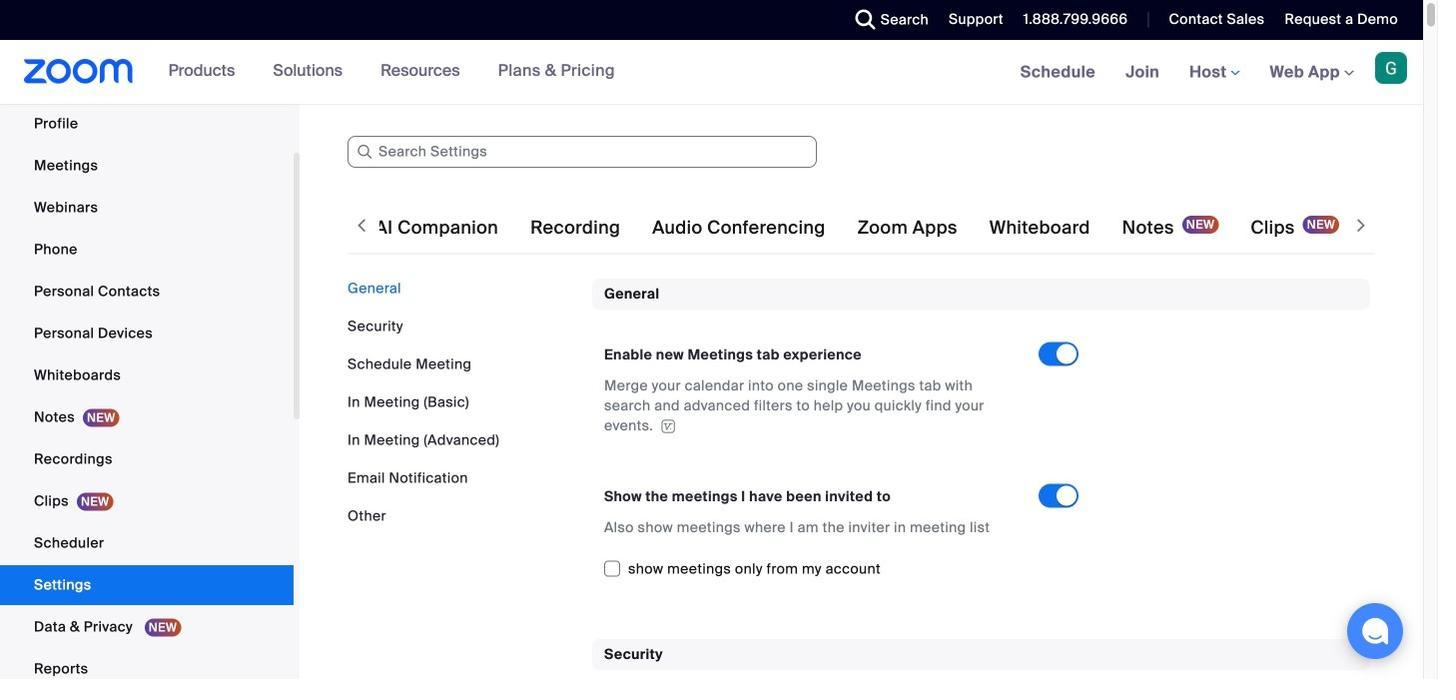 Task type: vqa. For each thing, say whether or not it's contained in the screenshot.
second right image from the bottom
no



Task type: describe. For each thing, give the bounding box(es) containing it.
general element
[[592, 279, 1370, 607]]

scroll left image
[[352, 216, 372, 236]]

zoom logo image
[[24, 59, 133, 84]]

meetings navigation
[[1005, 40, 1423, 105]]

open chat image
[[1361, 617, 1389, 645]]

personal menu menu
[[0, 62, 294, 679]]

product information navigation
[[153, 40, 630, 104]]



Task type: locate. For each thing, give the bounding box(es) containing it.
application inside general element
[[604, 376, 1021, 436]]

application
[[604, 376, 1021, 436]]

support version for enable new meetings tab experience image
[[658, 420, 678, 434]]

banner
[[0, 40, 1423, 105]]

profile picture image
[[1375, 52, 1407, 84]]

tabs of my account settings page tab list
[[167, 200, 1344, 256]]

menu bar
[[348, 279, 577, 526]]

Search Settings text field
[[348, 136, 817, 168]]

scroll right image
[[1351, 216, 1371, 236]]



